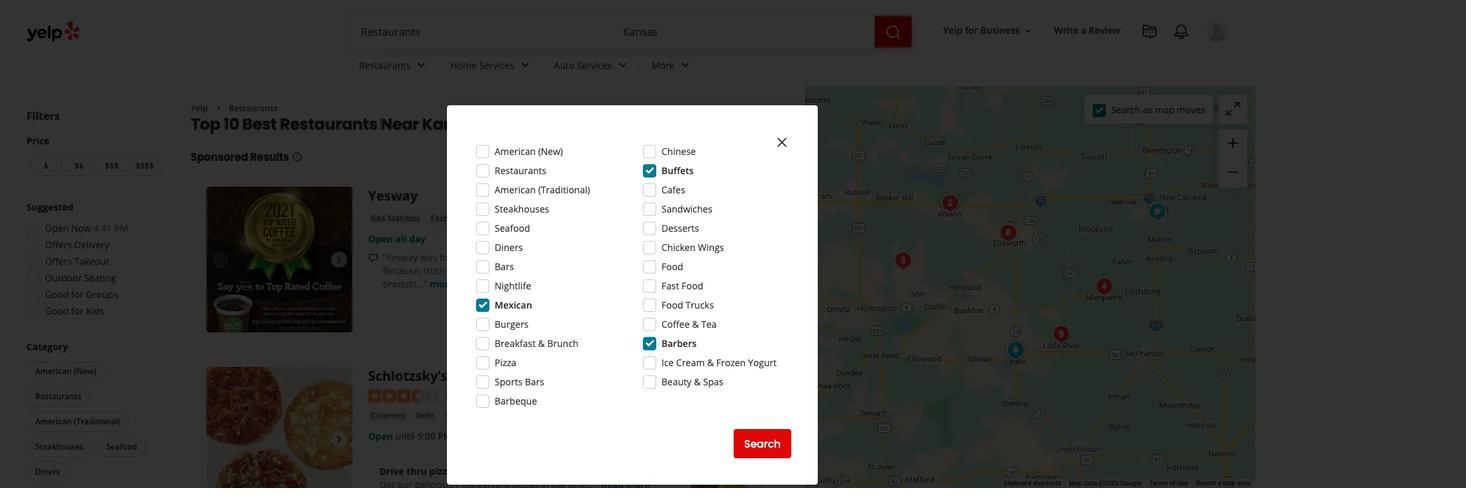 Task type: vqa. For each thing, say whether or not it's contained in the screenshot.
The In
no



Task type: describe. For each thing, give the bounding box(es) containing it.
map region
[[790, 45, 1298, 488]]

food down chicken at left
[[662, 260, 683, 273]]

be
[[448, 265, 459, 277]]

a inside "yesway was founded on a simple idea: convenience stores should be...well, convenient! because, truth be told, thats not always the case. thats why our redesigned stores, our product…"
[[492, 251, 498, 264]]

always
[[524, 265, 553, 277]]

yelp for yelp link
[[191, 103, 208, 114]]

now
[[71, 222, 91, 234]]

yogurt
[[748, 356, 777, 369]]

moves
[[1177, 103, 1206, 116]]

chinese
[[662, 145, 696, 158]]

open for sponsored results
[[368, 430, 393, 442]]

steakhouses button
[[26, 437, 92, 457]]

sandwiches inside button
[[445, 410, 492, 421]]

keyboard shortcuts button
[[1004, 479, 1062, 488]]

not
[[507, 265, 521, 277]]

american (traditional) inside "button"
[[35, 416, 121, 427]]

convenience stores button
[[477, 212, 560, 225]]

"yesway was founded on a simple idea: convenience stores should be...well, convenient! because, truth be told, thats not always the case. thats why our redesigned stores, our product…"
[[383, 251, 762, 290]]

& for spas
[[694, 376, 701, 388]]

fast food button
[[428, 212, 471, 225]]

a for report
[[1218, 480, 1222, 487]]

services for auto services
[[577, 59, 612, 71]]

caterers button
[[368, 409, 407, 422]]

category
[[26, 340, 68, 353]]

best
[[242, 114, 277, 135]]

why
[[622, 265, 640, 277]]

thru
[[407, 465, 427, 477]]

breakfast & brunch
[[495, 337, 579, 350]]

"yesway
[[383, 251, 418, 264]]

search image
[[885, 24, 901, 40]]

google image
[[809, 471, 853, 488]]

open left all
[[368, 233, 393, 245]]

simple
[[500, 251, 529, 264]]

frozen
[[717, 356, 746, 369]]

more link
[[430, 278, 454, 290]]

business categories element
[[348, 48, 1229, 86]]

because,
[[383, 265, 421, 277]]

food up the coffee
[[662, 299, 683, 311]]

oliver's beef & brew image
[[1049, 321, 1075, 348]]

map for error
[[1223, 480, 1236, 487]]

for for business
[[965, 24, 978, 37]]

diners button
[[26, 462, 69, 482]]

©2023
[[1099, 480, 1119, 487]]

drive
[[380, 465, 404, 477]]

3.3 star rating image
[[368, 389, 440, 403]]

told,
[[461, 265, 480, 277]]

get
[[678, 308, 696, 323]]

$$
[[74, 160, 83, 172]]

price group
[[26, 134, 164, 179]]

yelp for yelp for business
[[944, 24, 963, 37]]

paden's place- bar image
[[996, 220, 1022, 246]]

0 horizontal spatial bars
[[495, 260, 514, 273]]

offers delivery
[[45, 238, 109, 251]]

keyboard shortcuts
[[1004, 480, 1062, 487]]

report
[[1197, 480, 1216, 487]]

burgers
[[495, 318, 529, 331]]

the
[[555, 265, 569, 277]]

search for search as map moves
[[1111, 103, 1141, 116]]

diners inside the 'diners' button
[[35, 466, 60, 478]]

10
[[223, 114, 239, 135]]

previous image
[[212, 252, 228, 268]]

expand map image
[[1225, 101, 1241, 117]]

drive thru pizzas.
[[380, 465, 460, 477]]

beauty
[[662, 376, 692, 388]]

yelp link
[[191, 103, 208, 114]]

24 chevron down v2 image
[[413, 57, 429, 73]]

open for filters
[[45, 222, 69, 234]]

group containing suggested
[[23, 201, 164, 322]]

american inside "button"
[[35, 416, 72, 427]]

spas
[[703, 376, 724, 388]]

until
[[396, 430, 415, 442]]

24 chevron down v2 image for auto services
[[615, 57, 631, 73]]

for for kids
[[71, 305, 84, 317]]

kansas
[[422, 114, 482, 135]]

open until 9:00 pm
[[368, 430, 452, 442]]

projects image
[[1142, 24, 1158, 40]]

outdoor
[[45, 272, 82, 284]]

1 our from the left
[[642, 265, 657, 277]]

map
[[1069, 480, 1083, 487]]

reviews)
[[476, 388, 512, 401]]

4:41
[[93, 222, 112, 234]]

16 chevron right v2 image
[[213, 103, 224, 114]]

restaurants inside button
[[35, 391, 81, 402]]

grandma's soda shop image
[[937, 189, 964, 216]]

sponsored results
[[191, 150, 289, 165]]

(traditional) inside search dialog
[[538, 183, 590, 196]]

american (traditional) button
[[26, 412, 129, 432]]

(35
[[461, 388, 474, 401]]

food down the 'redesigned'
[[682, 280, 703, 292]]

yelp for business
[[944, 24, 1020, 37]]

yesway link
[[368, 187, 418, 205]]

near
[[381, 114, 419, 135]]

gas
[[371, 213, 385, 224]]

search button
[[734, 429, 792, 458]]

restaurants inside search dialog
[[495, 164, 547, 177]]

the sample room image
[[937, 190, 964, 217]]

coffee & tea
[[662, 318, 717, 331]]

yesway image
[[1003, 337, 1029, 364]]

good for good for kids
[[45, 305, 69, 317]]

error
[[1238, 480, 1252, 487]]

american inside button
[[35, 366, 72, 377]]

buffets
[[662, 164, 694, 177]]

24 chevron down v2 image for home services
[[517, 57, 533, 73]]

1 horizontal spatial restaurants link
[[348, 48, 440, 86]]

barbers
[[662, 337, 697, 350]]

0 horizontal spatial restaurants link
[[229, 103, 277, 114]]

home services link
[[440, 48, 544, 86]]

get directions
[[678, 308, 751, 323]]

gas stations
[[371, 213, 420, 224]]

terms of use link
[[1150, 480, 1189, 487]]

24 chevron down v2 image for more
[[677, 57, 693, 73]]

fast inside search dialog
[[662, 280, 679, 292]]

cafes
[[662, 183, 686, 196]]

thats
[[483, 265, 504, 277]]

groups
[[86, 288, 118, 301]]

3.3 (35 reviews)
[[445, 388, 512, 401]]

offers takeout
[[45, 255, 109, 268]]

stores
[[611, 251, 638, 264]]

search dialog
[[0, 0, 1467, 488]]

report a map error
[[1197, 480, 1252, 487]]

trucks
[[686, 299, 714, 311]]

nightlife
[[495, 280, 531, 292]]

as
[[1143, 103, 1153, 116]]

$ button
[[29, 156, 62, 176]]

mexican
[[495, 299, 532, 311]]

$$$$ button
[[128, 156, 162, 176]]

schlotzsky's image
[[207, 367, 352, 488]]

directions
[[698, 308, 751, 323]]

restaurants right 16 chevron right v2 image
[[229, 103, 277, 114]]

wings
[[698, 241, 724, 254]]

use
[[1178, 480, 1189, 487]]

schlotzsky's
[[368, 367, 447, 385]]

convenience
[[479, 213, 530, 224]]

yummy yummy asian cuisine chinese image
[[1002, 337, 1029, 364]]

2 our from the left
[[742, 265, 757, 277]]



Task type: locate. For each thing, give the bounding box(es) containing it.
fast food inside search dialog
[[662, 280, 703, 292]]

1 vertical spatial pm
[[438, 430, 452, 442]]

american (new) button
[[26, 362, 105, 382]]

a inside write a review link
[[1081, 24, 1087, 37]]

search for search
[[744, 436, 781, 451]]

map for moves
[[1155, 103, 1175, 116]]

restaurants
[[359, 59, 411, 71], [229, 103, 277, 114], [280, 114, 378, 135], [495, 164, 547, 177], [35, 391, 81, 402]]

fast inside button
[[431, 213, 447, 224]]

all
[[396, 233, 407, 245]]

1 vertical spatial offers
[[45, 255, 72, 268]]

0 horizontal spatial pm
[[114, 222, 128, 234]]

seafood inside search dialog
[[495, 222, 530, 234]]

write
[[1055, 24, 1079, 37]]

seafood up simple
[[495, 222, 530, 234]]

steakhouses inside search dialog
[[495, 203, 549, 215]]

0 vertical spatial fast
[[431, 213, 447, 224]]

fast food down the 'redesigned'
[[662, 280, 703, 292]]

1 vertical spatial slideshow element
[[207, 367, 352, 488]]

2 slideshow element from the top
[[207, 367, 352, 488]]

1 horizontal spatial (new)
[[538, 145, 563, 158]]

1 vertical spatial yelp
[[191, 103, 208, 114]]

0 horizontal spatial american (traditional)
[[35, 416, 121, 427]]

open all day
[[368, 233, 426, 245]]

1 horizontal spatial fast food
[[662, 280, 703, 292]]

1 vertical spatial seafood
[[106, 441, 137, 452]]

pm for filters
[[114, 222, 128, 234]]

a right the report
[[1218, 480, 1222, 487]]

report a map error link
[[1197, 480, 1252, 487]]

& left the spas
[[694, 376, 701, 388]]

& up the spas
[[707, 356, 714, 369]]

0 vertical spatial sandwiches
[[662, 203, 713, 215]]

be...well,
[[672, 251, 709, 264]]

product…"
[[383, 278, 428, 290]]

should
[[640, 251, 669, 264]]

gas stations link
[[368, 212, 423, 225]]

1 horizontal spatial map
[[1223, 480, 1236, 487]]

pm for sponsored results
[[438, 430, 452, 442]]

fast food link
[[428, 212, 471, 225]]

3.3
[[445, 388, 458, 401]]

0 horizontal spatial a
[[492, 251, 498, 264]]

0 vertical spatial seafood
[[495, 222, 530, 234]]

1 horizontal spatial services
[[577, 59, 612, 71]]

1 vertical spatial restaurants link
[[229, 103, 277, 114]]

write a review
[[1055, 24, 1121, 37]]

our down should
[[642, 265, 657, 277]]

& left tea
[[692, 318, 699, 331]]

$$$ button
[[95, 156, 128, 176]]

for left the 'business'
[[965, 24, 978, 37]]

2 offers from the top
[[45, 255, 72, 268]]

steakhouses
[[495, 203, 549, 215], [35, 441, 84, 452]]

1 vertical spatial map
[[1223, 480, 1236, 487]]

1 slideshow element from the top
[[207, 187, 352, 333]]

0 horizontal spatial yelp
[[191, 103, 208, 114]]

takeout
[[74, 255, 109, 268]]

1 horizontal spatial diners
[[495, 241, 523, 254]]

mo's place image
[[890, 248, 917, 274]]

slideshow element
[[207, 187, 352, 333], [207, 367, 352, 488]]

yesway image
[[207, 187, 352, 333]]

24 chevron down v2 image inside "home services" link
[[517, 57, 533, 73]]

zoom in image
[[1225, 135, 1241, 151]]

1 horizontal spatial fast
[[662, 280, 679, 292]]

16 info v2 image
[[292, 152, 302, 163]]

delivery
[[74, 238, 109, 251]]

suggested
[[26, 201, 74, 213]]

0 vertical spatial american (traditional)
[[495, 183, 590, 196]]

american (new) inside button
[[35, 366, 96, 377]]

of
[[1170, 480, 1176, 487]]

for
[[965, 24, 978, 37], [71, 288, 84, 301], [71, 305, 84, 317]]

1 horizontal spatial our
[[742, 265, 757, 277]]

restaurants down "american (new)" button in the left bottom of the page
[[35, 391, 81, 402]]

diners down steakhouses button
[[35, 466, 60, 478]]

map
[[1155, 103, 1175, 116], [1223, 480, 1236, 487]]

convenience stores
[[479, 213, 557, 224]]

1 services from the left
[[479, 59, 514, 71]]

offers for offers delivery
[[45, 238, 72, 251]]

1 vertical spatial (new)
[[74, 366, 96, 377]]

1 vertical spatial diners
[[35, 466, 60, 478]]

services right the auto
[[577, 59, 612, 71]]

brunch
[[547, 337, 579, 350]]

for inside button
[[965, 24, 978, 37]]

& for tea
[[692, 318, 699, 331]]

for down "good for groups"
[[71, 305, 84, 317]]

ice cream & frozen yogurt
[[662, 356, 777, 369]]

previous image
[[212, 432, 228, 448]]

1 horizontal spatial (traditional)
[[538, 183, 590, 196]]

fast down the 'redesigned'
[[662, 280, 679, 292]]

1 vertical spatial for
[[71, 288, 84, 301]]

day
[[409, 233, 426, 245]]

$$$$
[[136, 160, 154, 172]]

american (traditional) up steakhouses button
[[35, 416, 121, 427]]

fast food
[[431, 213, 469, 224], [662, 280, 703, 292]]

1 vertical spatial american (traditional)
[[35, 416, 121, 427]]

1 vertical spatial steakhouses
[[35, 441, 84, 452]]

& left 'brunch' in the bottom of the page
[[538, 337, 545, 350]]

for for groups
[[71, 288, 84, 301]]

a for write
[[1081, 24, 1087, 37]]

bars up nightlife
[[495, 260, 514, 273]]

map right as
[[1155, 103, 1175, 116]]

1 horizontal spatial search
[[1111, 103, 1141, 116]]

24 chevron down v2 image right more
[[677, 57, 693, 73]]

(traditional) up stores
[[538, 183, 590, 196]]

0 horizontal spatial (traditional)
[[74, 416, 121, 427]]

open inside group
[[45, 222, 69, 234]]

case.
[[572, 265, 593, 277]]

0 vertical spatial search
[[1111, 103, 1141, 116]]

0 vertical spatial good
[[45, 288, 69, 301]]

0 horizontal spatial services
[[479, 59, 514, 71]]

1 horizontal spatial american (new)
[[495, 145, 563, 158]]

(traditional) up seafood button
[[74, 416, 121, 427]]

on
[[479, 251, 490, 264]]

1 horizontal spatial seafood
[[495, 222, 530, 234]]

0 vertical spatial a
[[1081, 24, 1087, 37]]

1 vertical spatial search
[[744, 436, 781, 451]]

slideshow element for schlotzsky's
[[207, 367, 352, 488]]

1 horizontal spatial bars
[[525, 376, 544, 388]]

american (traditional) up stores
[[495, 183, 590, 196]]

auto
[[554, 59, 575, 71]]

0 vertical spatial group
[[1219, 129, 1248, 187]]

more link
[[641, 48, 704, 86]]

delis link
[[413, 409, 437, 422]]

food inside button
[[449, 213, 469, 224]]

user actions element
[[933, 17, 1248, 98]]

1 horizontal spatial american (traditional)
[[495, 183, 590, 196]]

0 vertical spatial steakhouses
[[495, 203, 549, 215]]

9:00
[[417, 430, 436, 442]]

1 vertical spatial fast
[[662, 280, 679, 292]]

3 24 chevron down v2 image from the left
[[677, 57, 693, 73]]

good for kids
[[45, 305, 104, 317]]

fast food up founded at the bottom left of the page
[[431, 213, 469, 224]]

for up good for kids
[[71, 288, 84, 301]]

2 24 chevron down v2 image from the left
[[615, 57, 631, 73]]

1 vertical spatial (traditional)
[[74, 416, 121, 427]]

0 horizontal spatial fast food
[[431, 213, 469, 224]]

1 vertical spatial a
[[492, 251, 498, 264]]

0 horizontal spatial (new)
[[74, 366, 96, 377]]

0 vertical spatial bars
[[495, 260, 514, 273]]

restaurants link up near
[[348, 48, 440, 86]]

our down convenient!
[[742, 265, 757, 277]]

good down "good for groups"
[[45, 305, 69, 317]]

0 vertical spatial yelp
[[944, 24, 963, 37]]

2 vertical spatial a
[[1218, 480, 1222, 487]]

yelp left 16 chevron right v2 image
[[191, 103, 208, 114]]

terms of use
[[1150, 480, 1189, 487]]

0 vertical spatial pm
[[114, 222, 128, 234]]

write a review link
[[1049, 19, 1126, 43]]

google
[[1121, 480, 1142, 487]]

chicken wings
[[662, 241, 724, 254]]

&
[[692, 318, 699, 331], [538, 337, 545, 350], [707, 356, 714, 369], [694, 376, 701, 388]]

more
[[430, 278, 454, 290]]

pizza
[[495, 356, 517, 369]]

sandwiches down (35
[[445, 410, 492, 421]]

sandwiches inside search dialog
[[662, 203, 713, 215]]

search
[[1111, 103, 1141, 116], [744, 436, 781, 451]]

yelp inside button
[[944, 24, 963, 37]]

drive thru pizzas. link
[[369, 452, 762, 488]]

yelp left the 'business'
[[944, 24, 963, 37]]

restaurants link right 16 chevron right v2 image
[[229, 103, 277, 114]]

0 vertical spatial offers
[[45, 238, 72, 251]]

convenient!
[[712, 251, 762, 264]]

1 horizontal spatial steakhouses
[[495, 203, 549, 215]]

close image
[[774, 134, 790, 150]]

group
[[1219, 129, 1248, 187], [23, 201, 164, 322]]

0 horizontal spatial steakhouses
[[35, 441, 84, 452]]

restaurants up 16 info v2 image
[[280, 114, 378, 135]]

keyboard
[[1004, 480, 1032, 487]]

american (traditional) inside search dialog
[[495, 183, 590, 196]]

0 vertical spatial slideshow element
[[207, 187, 352, 333]]

2 horizontal spatial 24 chevron down v2 image
[[677, 57, 693, 73]]

services
[[479, 59, 514, 71], [577, 59, 612, 71]]

restaurants left 24 chevron down v2 image
[[359, 59, 411, 71]]

slideshow element for yesway
[[207, 187, 352, 333]]

a right on
[[492, 251, 498, 264]]

pm right 9:00
[[438, 430, 452, 442]]

good for groups
[[45, 288, 118, 301]]

1 horizontal spatial yelp
[[944, 24, 963, 37]]

american (new) inside search dialog
[[495, 145, 563, 158]]

delis
[[415, 410, 435, 421]]

0 horizontal spatial seafood
[[106, 441, 137, 452]]

0 horizontal spatial american (new)
[[35, 366, 96, 377]]

0 vertical spatial (traditional)
[[538, 183, 590, 196]]

caterers
[[371, 410, 405, 421]]

24 chevron down v2 image
[[517, 57, 533, 73], [615, 57, 631, 73], [677, 57, 693, 73]]

next image
[[331, 432, 347, 448]]

1 vertical spatial american (new)
[[35, 366, 96, 377]]

0 vertical spatial fast food
[[431, 213, 469, 224]]

offers up offers takeout
[[45, 238, 72, 251]]

sports
[[495, 376, 523, 388]]

(new) inside "american (new)" button
[[74, 366, 96, 377]]

services for home services
[[479, 59, 514, 71]]

truth
[[424, 265, 445, 277]]

convenience stores link
[[477, 212, 560, 225]]

schlotzsky's image
[[1145, 199, 1171, 225]]

1 24 chevron down v2 image from the left
[[517, 57, 533, 73]]

pizzas.
[[429, 465, 460, 477]]

2 services from the left
[[577, 59, 612, 71]]

0 horizontal spatial sandwiches
[[445, 410, 492, 421]]

24 chevron down v2 image left the auto
[[517, 57, 533, 73]]

search inside button
[[744, 436, 781, 451]]

price
[[26, 134, 50, 147]]

pm right 4:41
[[114, 222, 128, 234]]

1 horizontal spatial sandwiches
[[662, 203, 713, 215]]

1 offers from the top
[[45, 238, 72, 251]]

restaurants inside business categories element
[[359, 59, 411, 71]]

category group
[[24, 340, 164, 488]]

16 chevron down v2 image
[[1023, 26, 1033, 36]]

24 chevron down v2 image right auto services
[[615, 57, 631, 73]]

next image
[[331, 252, 347, 268]]

open down suggested
[[45, 222, 69, 234]]

1 horizontal spatial 24 chevron down v2 image
[[615, 57, 631, 73]]

offers for offers takeout
[[45, 255, 72, 268]]

1 vertical spatial group
[[23, 201, 164, 322]]

county seat bar & grill image
[[1002, 337, 1029, 364]]

1 vertical spatial fast food
[[662, 280, 703, 292]]

0 horizontal spatial diners
[[35, 466, 60, 478]]

fast
[[431, 213, 447, 224], [662, 280, 679, 292]]

seafood down american (traditional) "button"
[[106, 441, 137, 452]]

american (new)
[[495, 145, 563, 158], [35, 366, 96, 377]]

24 chevron down v2 image inside auto services link
[[615, 57, 631, 73]]

0 horizontal spatial search
[[744, 436, 781, 451]]

american
[[495, 145, 536, 158], [495, 183, 536, 196], [35, 366, 72, 377], [35, 416, 72, 427]]

zoom out image
[[1225, 164, 1241, 180]]

schlotzsky's link
[[368, 367, 447, 385]]

map data ©2023 google
[[1069, 480, 1142, 487]]

auto services
[[554, 59, 612, 71]]

1 vertical spatial sandwiches
[[445, 410, 492, 421]]

sandwiches up desserts
[[662, 203, 713, 215]]

0 vertical spatial restaurants link
[[348, 48, 440, 86]]

made from scratch image
[[937, 190, 963, 217]]

food up founded at the bottom left of the page
[[449, 213, 469, 224]]

0 horizontal spatial fast
[[431, 213, 447, 224]]

caterers link
[[368, 409, 407, 422]]

data
[[1084, 480, 1097, 487]]

convenience
[[554, 251, 608, 264]]

restaurants link
[[348, 48, 440, 86], [229, 103, 277, 114]]

0 vertical spatial american (new)
[[495, 145, 563, 158]]

24 chevron down v2 image inside more link
[[677, 57, 693, 73]]

1 good from the top
[[45, 288, 69, 301]]

0 horizontal spatial 24 chevron down v2 image
[[517, 57, 533, 73]]

offers up the outdoor
[[45, 255, 72, 268]]

1 horizontal spatial group
[[1219, 129, 1248, 187]]

1 vertical spatial bars
[[525, 376, 544, 388]]

sports bars
[[495, 376, 544, 388]]

steakhouses inside button
[[35, 441, 84, 452]]

get directions link
[[665, 301, 763, 330]]

map left error
[[1223, 480, 1236, 487]]

diners inside search dialog
[[495, 241, 523, 254]]

good down the outdoor
[[45, 288, 69, 301]]

bars right sports
[[525, 376, 544, 388]]

our
[[642, 265, 657, 277], [742, 265, 757, 277]]

delis button
[[413, 409, 437, 422]]

16 speech v2 image
[[368, 253, 379, 264]]

home
[[451, 59, 477, 71]]

gas stations button
[[368, 212, 423, 225]]

None search field
[[350, 16, 914, 48]]

(new) inside search dialog
[[538, 145, 563, 158]]

1 horizontal spatial a
[[1081, 24, 1087, 37]]

(traditional) inside american (traditional) "button"
[[74, 416, 121, 427]]

2 vertical spatial for
[[71, 305, 84, 317]]

fast food inside button
[[431, 213, 469, 224]]

open down caterers button
[[368, 430, 393, 442]]

1 horizontal spatial pm
[[438, 430, 452, 442]]

0 horizontal spatial our
[[642, 265, 657, 277]]

seafood inside button
[[106, 441, 137, 452]]

0 horizontal spatial group
[[23, 201, 164, 322]]

0 vertical spatial map
[[1155, 103, 1175, 116]]

0 vertical spatial diners
[[495, 241, 523, 254]]

the ranch house image
[[1092, 274, 1118, 300]]

& for brunch
[[538, 337, 545, 350]]

0 horizontal spatial map
[[1155, 103, 1175, 116]]

fast right stations
[[431, 213, 447, 224]]

0 vertical spatial for
[[965, 24, 978, 37]]

diners up 'not' on the left of the page
[[495, 241, 523, 254]]

$$$
[[105, 160, 119, 172]]

good for good for groups
[[45, 288, 69, 301]]

midland railroad hotel & restaurant image
[[937, 190, 964, 217]]

founded
[[440, 251, 476, 264]]

notifications image
[[1174, 24, 1190, 40]]

restaurants up convenience stores
[[495, 164, 547, 177]]

services right home
[[479, 59, 514, 71]]

2 good from the top
[[45, 305, 69, 317]]

1 vertical spatial good
[[45, 305, 69, 317]]

2 horizontal spatial a
[[1218, 480, 1222, 487]]

0 vertical spatial (new)
[[538, 145, 563, 158]]

was
[[420, 251, 437, 264]]

a right write
[[1081, 24, 1087, 37]]



